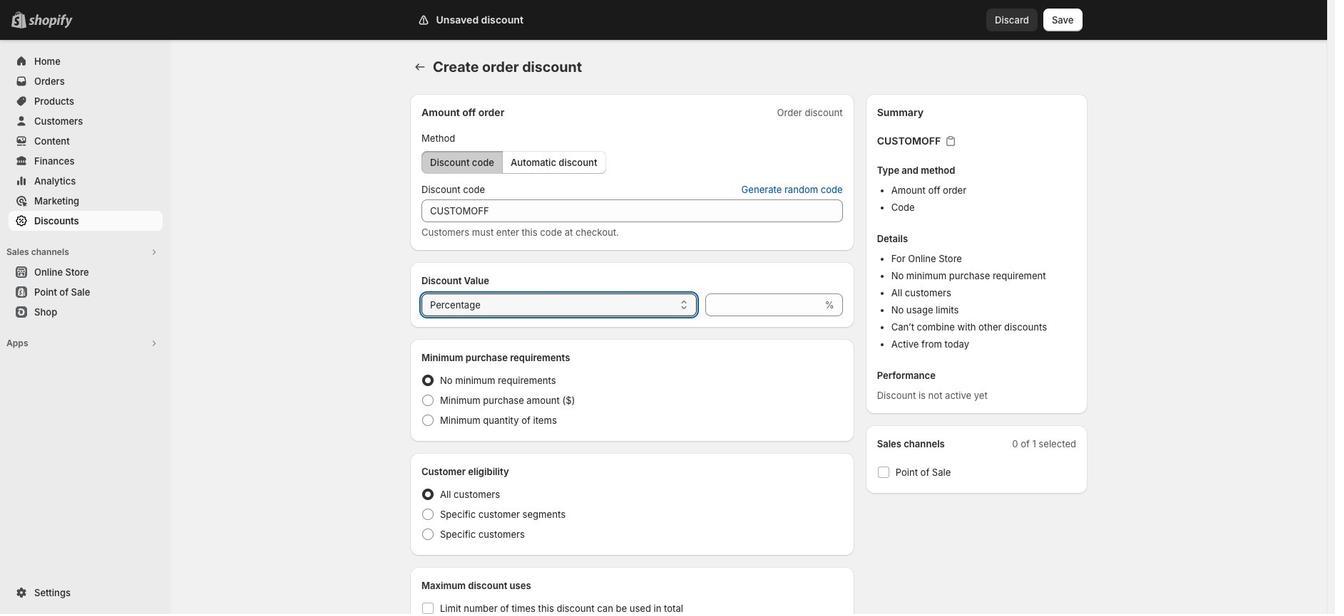 Task type: locate. For each thing, give the bounding box(es) containing it.
None text field
[[422, 200, 843, 223], [705, 294, 822, 317], [422, 200, 843, 223], [705, 294, 822, 317]]



Task type: describe. For each thing, give the bounding box(es) containing it.
shopify image
[[29, 14, 73, 29]]



Task type: vqa. For each thing, say whether or not it's contained in the screenshot.
OF in the left bottom of the page
no



